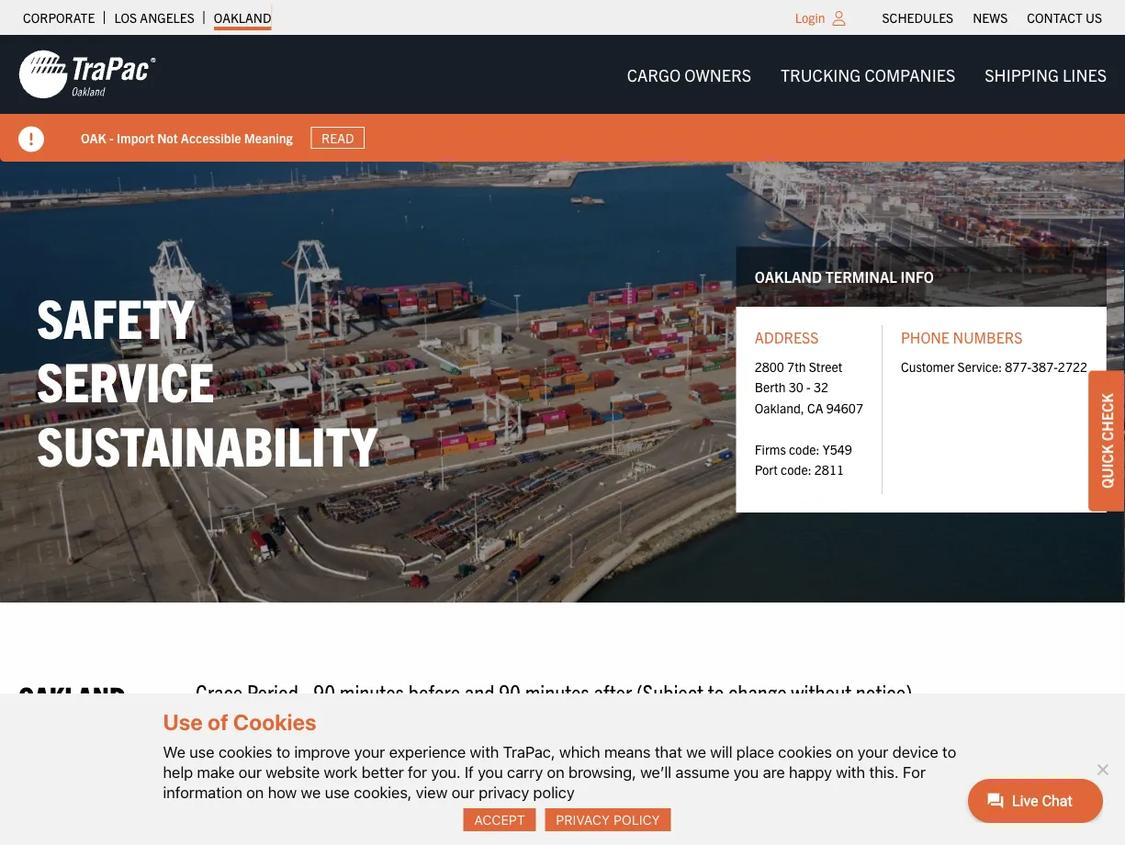 Task type: describe. For each thing, give the bounding box(es) containing it.
tuesday
[[196, 748, 251, 771]]

0 horizontal spatial with
[[470, 742, 499, 761]]

check
[[1098, 393, 1116, 441]]

for
[[903, 763, 926, 781]]

full gate & yard
[[382, 787, 481, 805]]

contact us link
[[1027, 5, 1102, 30]]

place
[[737, 742, 774, 761]]

news
[[973, 9, 1008, 26]]

shipping lines link
[[970, 56, 1122, 93]]

y549
[[823, 440, 852, 457]]

corporate link
[[23, 5, 95, 30]]

you.
[[431, 763, 461, 781]]

numbers
[[953, 328, 1023, 346]]

2 horizontal spatial on
[[836, 742, 854, 761]]

full for oakland
[[382, 819, 404, 838]]

cookies
[[233, 709, 317, 734]]

trucking
[[781, 64, 861, 85]]

terminal
[[826, 267, 897, 286]]

0 horizontal spatial we
[[301, 783, 321, 801]]

menu bar containing schedules
[[873, 5, 1112, 30]]

day
[[234, 787, 258, 805]]

shipping
[[985, 64, 1059, 85]]

companies
[[865, 64, 956, 85]]

use
[[163, 709, 203, 734]]

banner containing cargo owners
[[0, 35, 1125, 162]]

los
[[114, 9, 137, 26]]

change
[[729, 677, 787, 706]]

are
[[763, 763, 785, 781]]

& for grace period - 90 minutes before and 90 minutes after (subject to change without notice)
[[441, 787, 450, 805]]

if
[[465, 763, 474, 781]]

yard for oakland
[[454, 819, 481, 838]]

import
[[117, 129, 154, 146]]

make
[[197, 763, 235, 781]]

port
[[755, 461, 778, 477]]

2811
[[815, 461, 844, 477]]

oak
[[81, 129, 106, 146]]

menu bar inside banner
[[612, 56, 1122, 93]]

berth
[[755, 379, 786, 395]]

cargo
[[627, 64, 681, 85]]

1 horizontal spatial to
[[708, 677, 724, 706]]

we'll
[[640, 763, 672, 781]]

privacy policy
[[556, 812, 660, 827]]

assume
[[676, 763, 730, 781]]

0 horizontal spatial use
[[190, 742, 215, 761]]

means
[[604, 742, 651, 761]]

877-
[[1005, 358, 1032, 375]]

2 cookies from the left
[[778, 742, 832, 761]]

07:00 - 16:30
[[276, 787, 364, 805]]

phone
[[901, 328, 950, 346]]

1 horizontal spatial use
[[325, 783, 350, 801]]

address
[[755, 328, 819, 346]]

website
[[266, 763, 320, 781]]

information
[[163, 783, 242, 801]]

oakland link
[[214, 5, 271, 30]]

flip
[[493, 819, 515, 838]]

without
[[791, 677, 852, 706]]

- right period
[[303, 677, 309, 706]]

safety service sustainability
[[37, 282, 377, 477]]

browsing,
[[569, 763, 636, 781]]

device
[[893, 742, 939, 761]]

7th
[[787, 358, 806, 375]]

service
[[37, 346, 214, 413]]

accept
[[474, 812, 525, 827]]

oakland for oakland terminal info
[[755, 267, 822, 286]]

line
[[519, 819, 545, 838]]

1 minutes from the left
[[340, 677, 404, 706]]

30
[[789, 379, 804, 395]]

sustainability
[[37, 410, 377, 477]]

32
[[814, 379, 829, 395]]

us
[[1086, 9, 1102, 26]]

2 you from the left
[[734, 763, 759, 781]]

contact us
[[1027, 9, 1102, 26]]

oakland terminal info
[[755, 267, 934, 286]]

policy
[[533, 783, 575, 801]]

experience
[[389, 742, 466, 761]]

login link
[[795, 9, 825, 26]]

no image
[[1093, 760, 1112, 779]]

firms
[[755, 440, 786, 457]]

service:
[[958, 358, 1002, 375]]

customer
[[901, 358, 955, 375]]

shipping lines
[[985, 64, 1107, 85]]

2 90 from the left
[[499, 677, 521, 706]]

1 vertical spatial code:
[[781, 461, 812, 477]]

news link
[[973, 5, 1008, 30]]

los angeles
[[114, 9, 195, 26]]

help
[[163, 763, 193, 781]]

and
[[465, 677, 495, 706]]

& for oakland
[[441, 819, 450, 838]]

(subject
[[637, 677, 704, 706]]

how
[[268, 783, 297, 801]]

policy
[[614, 812, 660, 827]]

that
[[655, 742, 682, 761]]

meaning
[[244, 129, 293, 146]]

oak - import not accessible meaning
[[81, 129, 293, 146]]

accessible
[[181, 129, 241, 146]]

2 vertical spatial oakland
[[18, 678, 125, 714]]



Task type: vqa. For each thing, say whether or not it's contained in the screenshot.
2nd your from left
yes



Task type: locate. For each thing, give the bounding box(es) containing it.
read link
[[311, 127, 365, 149]]

improve
[[294, 742, 350, 761]]

full down better
[[382, 787, 404, 805]]

your up this. in the bottom of the page
[[858, 742, 889, 761]]

code:
[[789, 440, 820, 457], [781, 461, 812, 477]]

we
[[686, 742, 706, 761], [301, 783, 321, 801]]

customer service: 877-387-2722
[[901, 358, 1088, 375]]

will
[[710, 742, 733, 761]]

1 horizontal spatial oakland
[[214, 9, 271, 26]]

with
[[470, 742, 499, 761], [836, 763, 865, 781]]

ca
[[807, 399, 824, 416]]

use up 'make'
[[190, 742, 215, 761]]

solid image
[[18, 126, 44, 152]]

0 horizontal spatial minutes
[[340, 677, 404, 706]]

gate for oakland
[[408, 819, 437, 838]]

cookies,
[[354, 783, 412, 801]]

we
[[163, 742, 186, 761]]

oakland for oakland link
[[214, 9, 271, 26]]

16:30
[[326, 787, 364, 805]]

0 vertical spatial oakland
[[214, 9, 271, 26]]

0 vertical spatial we
[[686, 742, 706, 761]]

lines
[[1063, 64, 1107, 85]]

0 horizontal spatial to
[[276, 742, 290, 761]]

1 vertical spatial oakland
[[755, 267, 822, 286]]

2 minutes from the left
[[525, 677, 590, 706]]

2 gate from the top
[[408, 819, 437, 838]]

quick check
[[1098, 393, 1116, 489]]

90 right period
[[314, 677, 335, 706]]

0 vertical spatial yard
[[454, 787, 481, 805]]

0 vertical spatial code:
[[789, 440, 820, 457]]

minutes left before
[[340, 677, 404, 706]]

this.
[[869, 763, 899, 781]]

- right oak
[[109, 129, 114, 146]]

contact
[[1027, 9, 1083, 26]]

read
[[322, 130, 354, 146]]

banner
[[0, 35, 1125, 162]]

work
[[324, 763, 358, 781]]

of
[[208, 709, 229, 734]]

2800 7th street berth 30 - 32 oakland, ca 94607
[[755, 358, 863, 416]]

phone numbers
[[901, 328, 1023, 346]]

menu bar down light image
[[612, 56, 1122, 93]]

menu bar up shipping on the top right of page
[[873, 5, 1112, 30]]

1 vertical spatial our
[[452, 783, 475, 801]]

notice)
[[856, 677, 912, 706]]

1 horizontal spatial your
[[858, 742, 889, 761]]

oakland
[[214, 9, 271, 26], [755, 267, 822, 286], [18, 678, 125, 714]]

0 horizontal spatial cookies
[[219, 742, 272, 761]]

yard for grace period - 90 minutes before and 90 minutes after (subject to change without notice)
[[454, 787, 481, 805]]

2 & from the top
[[441, 819, 450, 838]]

- left flip
[[485, 819, 490, 838]]

gate down full gate & yard
[[408, 819, 437, 838]]

firms code:  y549 port code:  2811
[[755, 440, 852, 477]]

0 vertical spatial gate
[[408, 787, 437, 805]]

1 cookies from the left
[[219, 742, 272, 761]]

2722
[[1058, 358, 1088, 375]]

1 horizontal spatial 90
[[499, 677, 521, 706]]

use of cookies we use cookies to improve your experience with trapac, which means that we will place cookies on your device to help make our website work better for you. if you carry on browsing, we'll assume you are happy with this. for information on how we use cookies, view our privacy policy
[[163, 709, 957, 801]]

1 vertical spatial &
[[441, 819, 450, 838]]

1 & from the top
[[441, 787, 450, 805]]

387-
[[1032, 358, 1058, 375]]

yard down if
[[454, 787, 481, 805]]

1 you from the left
[[478, 763, 503, 781]]

1 vertical spatial menu bar
[[612, 56, 1122, 93]]

0 horizontal spatial oakland
[[18, 678, 125, 714]]

which
[[559, 742, 600, 761]]

oakland,
[[755, 399, 804, 416]]

full gate & yard - flip line
[[382, 819, 545, 838]]

1 your from the left
[[354, 742, 385, 761]]

1 horizontal spatial our
[[452, 783, 475, 801]]

0 vertical spatial with
[[470, 742, 499, 761]]

accept link
[[463, 808, 536, 831]]

view
[[416, 783, 448, 801]]

use down work at the bottom left of the page
[[325, 783, 350, 801]]

1 yard from the top
[[454, 787, 481, 805]]

to
[[708, 677, 724, 706], [276, 742, 290, 761], [943, 742, 957, 761]]

2 horizontal spatial to
[[943, 742, 957, 761]]

our up day
[[239, 763, 262, 781]]

oakland image
[[18, 49, 156, 100]]

menu bar
[[873, 5, 1112, 30], [612, 56, 1122, 93]]

code: up '2811'
[[789, 440, 820, 457]]

1 gate from the top
[[408, 787, 437, 805]]

owners
[[685, 64, 751, 85]]

you right if
[[478, 763, 503, 781]]

full down cookies,
[[382, 819, 404, 838]]

1 horizontal spatial we
[[686, 742, 706, 761]]

yard left flip
[[454, 819, 481, 838]]

on up policy at the bottom of the page
[[547, 763, 565, 781]]

1 vertical spatial full
[[382, 819, 404, 838]]

1 vertical spatial yard
[[454, 819, 481, 838]]

quick
[[1098, 444, 1116, 489]]

0 horizontal spatial our
[[239, 763, 262, 781]]

your up better
[[354, 742, 385, 761]]

0 vertical spatial on
[[836, 742, 854, 761]]

2 your from the left
[[858, 742, 889, 761]]

grace
[[196, 677, 243, 706]]

code: right the port
[[781, 461, 812, 477]]

gate for grace period - 90 minutes before and 90 minutes after (subject to change without notice)
[[408, 787, 437, 805]]

login
[[795, 9, 825, 26]]

2 yard from the top
[[454, 819, 481, 838]]

for
[[408, 763, 427, 781]]

our
[[239, 763, 262, 781], [452, 783, 475, 801]]

cookies up happy
[[778, 742, 832, 761]]

cargo owners
[[627, 64, 751, 85]]

2 full from the top
[[382, 819, 404, 838]]

&
[[441, 787, 450, 805], [441, 819, 450, 838]]

we up assume
[[686, 742, 706, 761]]

you down place
[[734, 763, 759, 781]]

trucking companies
[[781, 64, 956, 85]]

94607
[[827, 399, 863, 416]]

use
[[190, 742, 215, 761], [325, 783, 350, 801]]

to up website on the bottom of page
[[276, 742, 290, 761]]

safety
[[37, 282, 194, 349]]

on down without
[[836, 742, 854, 761]]

& down the you.
[[441, 787, 450, 805]]

cookies up 'make'
[[219, 742, 272, 761]]

we down website on the bottom of page
[[301, 783, 321, 801]]

90 right and
[[499, 677, 521, 706]]

period
[[247, 677, 299, 706]]

info
[[901, 267, 934, 286]]

1 90 from the left
[[314, 677, 335, 706]]

1 vertical spatial gate
[[408, 819, 437, 838]]

& down full gate & yard
[[441, 819, 450, 838]]

cargo owners link
[[612, 56, 766, 93]]

1 vertical spatial with
[[836, 763, 865, 781]]

0 vertical spatial use
[[190, 742, 215, 761]]

2 vertical spatial on
[[246, 783, 264, 801]]

street
[[809, 358, 843, 375]]

0 horizontal spatial you
[[478, 763, 503, 781]]

1 horizontal spatial minutes
[[525, 677, 590, 706]]

0 vertical spatial &
[[441, 787, 450, 805]]

happy
[[789, 763, 832, 781]]

better
[[362, 763, 404, 781]]

10/17/2023
[[830, 748, 912, 771]]

1 horizontal spatial with
[[836, 763, 865, 781]]

full
[[382, 787, 404, 805], [382, 819, 404, 838]]

0 vertical spatial our
[[239, 763, 262, 781]]

to right device
[[943, 742, 957, 761]]

our down if
[[452, 783, 475, 801]]

- inside banner
[[109, 129, 114, 146]]

0 horizontal spatial your
[[354, 742, 385, 761]]

full for grace period - 90 minutes before and 90 minutes after (subject to change without notice)
[[382, 787, 404, 805]]

on left how
[[246, 783, 264, 801]]

- right 30
[[807, 379, 811, 395]]

2800
[[755, 358, 784, 375]]

0 horizontal spatial 90
[[314, 677, 335, 706]]

minutes left after
[[525, 677, 590, 706]]

gate down for
[[408, 787, 437, 805]]

- inside 2800 7th street berth 30 - 32 oakland, ca 94607
[[807, 379, 811, 395]]

menu bar containing cargo owners
[[612, 56, 1122, 93]]

schedules link
[[882, 5, 954, 30]]

privacy
[[479, 783, 529, 801]]

quick check link
[[1089, 370, 1125, 512]]

light image
[[833, 11, 846, 26]]

trapac,
[[503, 742, 555, 761]]

0 horizontal spatial on
[[246, 783, 264, 801]]

after
[[594, 677, 632, 706]]

carry
[[507, 763, 543, 781]]

schedules
[[882, 9, 954, 26]]

1 vertical spatial use
[[325, 783, 350, 801]]

2 horizontal spatial oakland
[[755, 267, 822, 286]]

privacy
[[556, 812, 610, 827]]

trucking companies link
[[766, 56, 970, 93]]

0 vertical spatial full
[[382, 787, 404, 805]]

1 horizontal spatial you
[[734, 763, 759, 781]]

to left change
[[708, 677, 724, 706]]

your
[[354, 742, 385, 761], [858, 742, 889, 761]]

grace period - 90 minutes before and 90 minutes after (subject to change without notice)
[[196, 677, 912, 706]]

1 vertical spatial we
[[301, 783, 321, 801]]

- right 07:00 at the bottom left
[[318, 787, 323, 805]]

1 horizontal spatial cookies
[[778, 742, 832, 761]]

1 vertical spatial on
[[547, 763, 565, 781]]

0 vertical spatial menu bar
[[873, 5, 1112, 30]]

cookies
[[219, 742, 272, 761], [778, 742, 832, 761]]

with left this. in the bottom of the page
[[836, 763, 865, 781]]

with up if
[[470, 742, 499, 761]]

1 horizontal spatial on
[[547, 763, 565, 781]]

1 full from the top
[[382, 787, 404, 805]]



